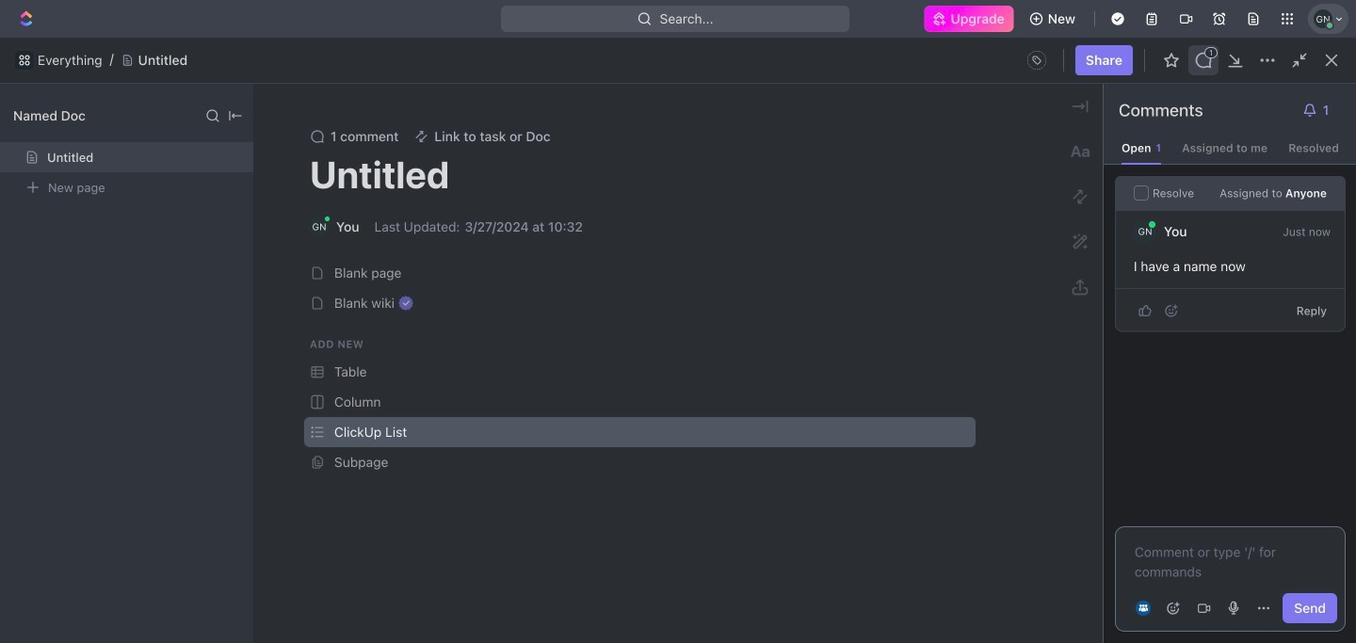 Task type: vqa. For each thing, say whether or not it's contained in the screenshot.
row
yes



Task type: locate. For each thing, give the bounding box(es) containing it.
3 row from the top
[[286, 566, 1357, 600]]

cell for 2nd row from the bottom of the page
[[1022, 600, 1173, 632]]

tab list
[[286, 460, 752, 504]]

cell
[[1022, 534, 1173, 566], [1022, 567, 1173, 599], [1022, 600, 1173, 632], [1022, 633, 1173, 644], [1324, 633, 1357, 644]]

dropdown menu image
[[1022, 45, 1052, 75]]

table
[[286, 504, 1357, 644]]

1 row from the top
[[286, 504, 1357, 534]]

None checkbox
[[1135, 186, 1150, 201]]

row
[[286, 504, 1357, 534], [286, 533, 1357, 567], [286, 566, 1357, 600], [286, 599, 1357, 633], [286, 632, 1357, 644]]



Task type: describe. For each thing, give the bounding box(es) containing it.
4 row from the top
[[286, 599, 1357, 633]]

cell for first row from the bottom of the page
[[1022, 633, 1173, 644]]

cell for third row from the bottom of the page
[[1022, 567, 1173, 599]]

2 row from the top
[[286, 533, 1357, 567]]

cell for second row
[[1022, 534, 1173, 566]]

5 row from the top
[[286, 632, 1357, 644]]

company wiki icon image
[[321, 367, 359, 405]]

sidebar navigation
[[0, 38, 240, 644]]



